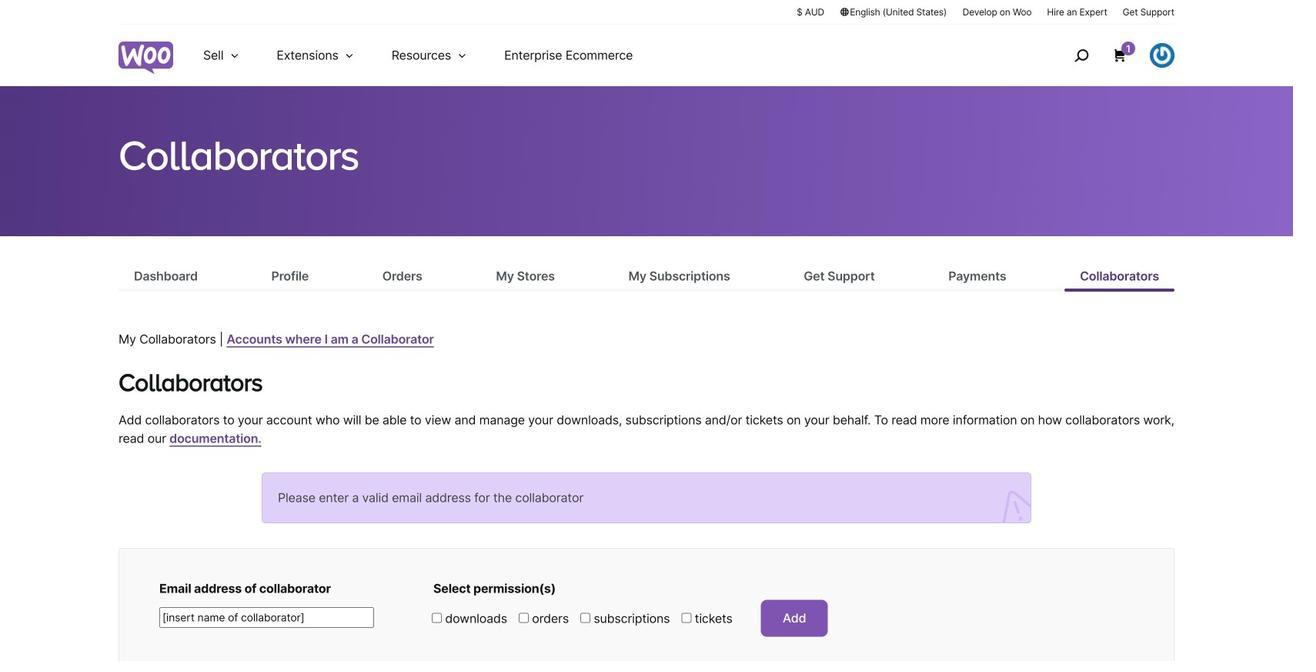 Task type: describe. For each thing, give the bounding box(es) containing it.
open account menu image
[[1150, 43, 1175, 68]]



Task type: locate. For each thing, give the bounding box(es) containing it.
None checkbox
[[432, 613, 442, 623], [682, 613, 692, 623], [432, 613, 442, 623], [682, 613, 692, 623]]

None checkbox
[[519, 613, 529, 623], [581, 613, 591, 623], [519, 613, 529, 623], [581, 613, 591, 623]]

search image
[[1069, 43, 1094, 68]]

service navigation menu element
[[1042, 30, 1175, 80]]



